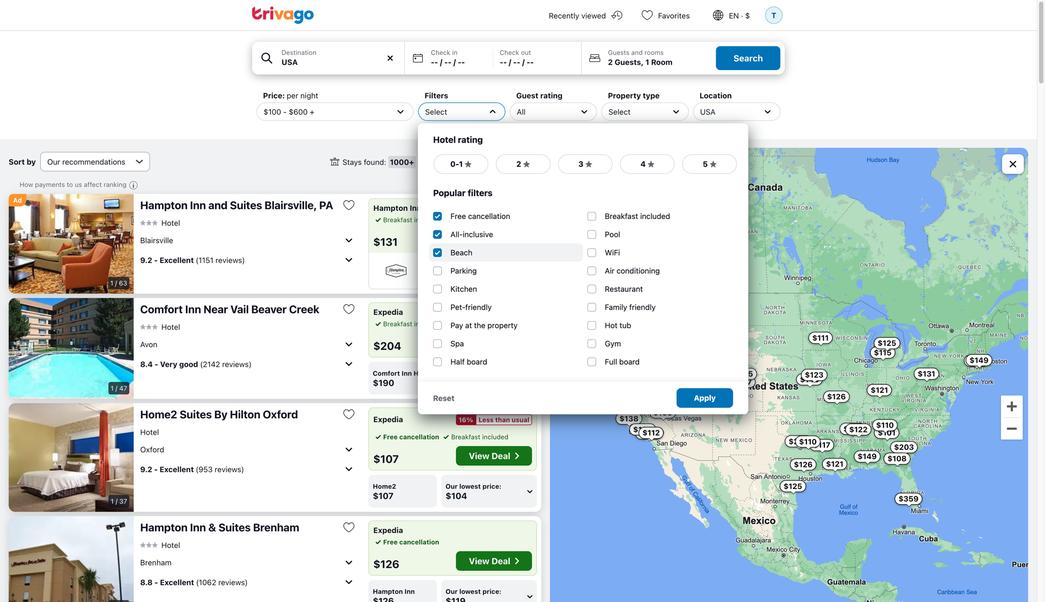 Task type: describe. For each thing, give the bounding box(es) containing it.
comfort inn near vail beaver creek, (avon, usa) image
[[9, 298, 134, 399]]

0 vertical spatial hampton inn
[[373, 204, 421, 212]]

4
[[641, 160, 646, 168]]

$100 - $600 +
[[264, 107, 314, 116]]

Destination field
[[252, 42, 404, 74]]

1 vertical spatial the
[[474, 321, 485, 330]]

$190 for comfort inn hotels $190
[[373, 378, 394, 388]]

search
[[734, 53, 763, 63]]

hotel for hotel button related to hampton
[[161, 541, 180, 550]]

1 horizontal spatial $111 button
[[809, 332, 833, 344]]

kitchen
[[451, 285, 477, 293]]

1 vertical spatial $121 button
[[822, 458, 847, 470]]

2 expedia from the top
[[373, 415, 403, 424]]

1 vertical spatial hampton inn
[[426, 260, 465, 267]]

0 vertical spatial $111
[[812, 333, 829, 342]]

booking sites searched: 325
[[437, 157, 540, 166]]

1 vertical spatial $149 button
[[854, 451, 881, 463]]

hampton inn & suites brenham button
[[140, 521, 334, 534]]

0 horizontal spatial $131
[[373, 235, 398, 248]]

brenham button
[[140, 554, 355, 571]]

0 vertical spatial $149
[[970, 356, 989, 365]]

rating for hotel rating
[[458, 135, 483, 145]]

home2 for home2 suites by hilton oxford
[[140, 408, 177, 421]]

breakfast included down the less
[[451, 433, 508, 441]]

1 vertical spatial $149
[[858, 452, 877, 461]]

view deal button for $107
[[456, 446, 532, 466]]

$126 for top $126 button
[[827, 392, 846, 401]]

$104 button
[[629, 424, 656, 435]]

view for $126
[[469, 556, 489, 566]]

1000+
[[390, 157, 414, 166]]

pay at the property inside pay at the property button
[[452, 216, 511, 224]]

sort
[[9, 157, 25, 166]]

$107 inside home2 $107
[[373, 491, 393, 501]]

our lowest price: button
[[441, 580, 537, 602]]

$187 button
[[729, 376, 756, 388]]

1 inside button
[[459, 160, 463, 168]]

beaver
[[251, 303, 287, 315]]

brenham inside button
[[140, 558, 172, 567]]

gym
[[605, 339, 621, 348]]

$131 button
[[914, 368, 939, 380]]

excellent for by
[[160, 465, 194, 474]]

0 vertical spatial $121 button
[[867, 384, 892, 396]]

(953
[[196, 465, 213, 474]]

+
[[310, 107, 314, 116]]

1 vertical spatial cancellation
[[399, 433, 439, 441]]

1 vertical spatial $110 button
[[795, 436, 821, 448]]

$131 inside "button"
[[918, 369, 935, 378]]

0 vertical spatial breakfast included button
[[373, 215, 440, 225]]

reviews) for and
[[216, 256, 245, 265]]

hampton inn & suites brenham
[[140, 521, 299, 534]]

comfort inn near vail beaver creek button
[[140, 302, 334, 316]]

Pool checkbox
[[587, 230, 596, 239]]

wifi
[[605, 248, 620, 257]]

suites for &
[[219, 521, 251, 534]]

(1151
[[196, 256, 213, 265]]

(2142
[[200, 360, 220, 369]]

9.2 - excellent (1151 reviews)
[[140, 256, 245, 265]]

$109 button
[[650, 407, 676, 419]]

hotel button for hampton
[[140, 540, 180, 550]]

1 horizontal spatial $149 button
[[966, 354, 992, 366]]

$117
[[813, 441, 830, 450]]

$101 button
[[874, 427, 899, 439]]

than
[[495, 416, 510, 424]]

0 vertical spatial $204
[[373, 339, 401, 352]]

reviews) for &
[[218, 578, 248, 587]]

1 for comfort inn near vail beaver creek
[[111, 384, 114, 392]]

deal for $126
[[492, 556, 510, 566]]

0 vertical spatial $126 button
[[823, 391, 850, 403]]

1 vertical spatial suites
[[180, 408, 212, 421]]

comfort for comfort inn hotels $190
[[373, 370, 400, 377]]

8.4
[[140, 360, 153, 369]]

1 vertical spatial $107
[[373, 452, 399, 465]]

0 vertical spatial free cancellation
[[451, 212, 510, 221]]

9.2 for home2 suites by hilton oxford
[[140, 465, 152, 474]]

affect
[[84, 181, 102, 188]]

0 horizontal spatial $126 button
[[790, 459, 816, 471]]

hampton inn & suites brenham, (brenham, usa) image
[[9, 516, 134, 602]]

$110 for $110 $359
[[876, 421, 894, 430]]

property type
[[608, 91, 660, 100]]

$146 button
[[796, 374, 823, 385]]

breakfast for the topmost breakfast included button
[[383, 216, 412, 224]]

hotel rating
[[433, 135, 483, 145]]

hampton inn inside button
[[373, 588, 415, 595]]

view deal button for $131
[[456, 229, 532, 249]]

booking
[[437, 157, 466, 166]]

$104 inside $104 button
[[633, 425, 652, 434]]

ad
[[13, 196, 22, 204]]

Restaurant checkbox
[[587, 285, 596, 293]]

1 for hampton inn and suites blairsville, pa
[[110, 279, 113, 287]]

all-
[[451, 230, 463, 239]]

$101
[[878, 428, 896, 437]]

hot
[[605, 321, 618, 330]]

$112 button
[[639, 427, 664, 439]]

1 view from the top
[[469, 234, 489, 244]]

2 at from the top
[[465, 321, 472, 330]]

hampton inn and suites blairsville, pa button
[[140, 198, 334, 212]]

Family friendly checkbox
[[587, 303, 596, 312]]

$119
[[605, 292, 623, 301]]

guests
[[608, 49, 629, 56]]

how payments to us affect ranking
[[20, 181, 126, 188]]

Pet-friendly checkbox
[[433, 303, 442, 312]]

2 inside guests and rooms 2 guests, 1 room
[[608, 58, 613, 67]]

5
[[703, 160, 708, 168]]

lowest inside button
[[459, 588, 481, 595]]

1 vertical spatial pay
[[451, 321, 463, 330]]

reviews) down avon button
[[222, 360, 252, 369]]

hampton inn button
[[368, 580, 437, 602]]

$100
[[264, 107, 281, 116]]

property inside button
[[485, 216, 511, 224]]

guests and rooms 2 guests, 1 room
[[608, 49, 673, 67]]

$126 for $126 button to the left
[[794, 460, 813, 469]]

pet-
[[451, 303, 465, 312]]

$146
[[800, 375, 819, 384]]

Destination search field
[[282, 57, 398, 68]]

location
[[700, 91, 732, 100]]

2 vertical spatial breakfast included button
[[441, 432, 508, 442]]

16%
[[459, 416, 473, 424]]

air conditioning
[[605, 266, 660, 275]]

5 button
[[682, 154, 737, 174]]

home2 suites by hilton oxford button
[[140, 408, 334, 421]]

our for $204
[[446, 370, 458, 377]]

payments
[[35, 181, 65, 188]]

2 vertical spatial free
[[383, 538, 398, 546]]

0 horizontal spatial $125 button
[[780, 480, 806, 492]]

Spa checkbox
[[433, 339, 442, 348]]

pool
[[605, 230, 620, 239]]

1 horizontal spatial $125 button
[[874, 337, 900, 349]]

1 vertical spatial pay at the property
[[451, 321, 518, 330]]

search button
[[716, 46, 780, 70]]

map region
[[550, 148, 1028, 602]]

included down 4 button
[[640, 212, 670, 221]]

lowest for $107
[[459, 483, 481, 490]]

0 vertical spatial free
[[451, 212, 466, 221]]

sites
[[468, 157, 485, 166]]

$600
[[289, 107, 308, 116]]

suites for and
[[230, 199, 262, 211]]

view deal for $126
[[469, 556, 510, 566]]

family friendly
[[605, 303, 656, 312]]

1 inside guests and rooms 2 guests, 1 room
[[645, 58, 649, 67]]

1 vertical spatial free
[[383, 433, 398, 441]]

near
[[204, 303, 228, 315]]

trivago logo image
[[252, 7, 314, 24]]

guests,
[[615, 58, 644, 67]]

$115 button
[[870, 347, 895, 359]]

board for half board
[[467, 357, 487, 366]]

en · $ button
[[703, 0, 763, 30]]

Kitchen checkbox
[[433, 285, 442, 293]]

reset
[[433, 394, 454, 403]]

rating for guest rating
[[540, 91, 563, 100]]

2 vertical spatial cancellation
[[399, 538, 439, 546]]

pay at the property button
[[443, 215, 511, 225]]

1 vertical spatial free cancellation
[[383, 433, 439, 441]]

and inside button
[[208, 199, 228, 211]]

Breakfast included checkbox
[[587, 212, 596, 221]]

comfort inn hotels $190
[[373, 370, 435, 388]]

guest
[[516, 91, 538, 100]]

$187
[[733, 377, 752, 386]]

inclusive
[[463, 230, 493, 239]]

$204 inside button
[[721, 377, 741, 386]]

Parking checkbox
[[433, 266, 442, 275]]

expedia for $126
[[373, 526, 403, 535]]

good
[[179, 360, 198, 369]]

1 hotel button from the top
[[140, 218, 180, 228]]

our lowest price: $104
[[446, 483, 501, 501]]

view for $107
[[469, 451, 489, 461]]

our inside button
[[446, 588, 458, 595]]

to
[[67, 181, 73, 188]]

included for breakfast included button to the middle
[[414, 320, 440, 328]]

1 vertical spatial property
[[487, 321, 518, 330]]

all-inclusive
[[451, 230, 493, 239]]

hot tub
[[605, 321, 631, 330]]

air
[[605, 266, 615, 275]]

3
[[578, 160, 583, 168]]

recently
[[549, 11, 579, 20]]

Pay at the property checkbox
[[433, 321, 442, 330]]

creek
[[289, 303, 319, 315]]



Task type: vqa. For each thing, say whether or not it's contained in the screenshot.
middle Deal
yes



Task type: locate. For each thing, give the bounding box(es) containing it.
0 horizontal spatial comfort
[[140, 303, 183, 315]]

lowest inside our lowest price: $190
[[459, 370, 481, 377]]

hotel button for comfort
[[140, 322, 180, 332]]

$117 button
[[809, 439, 834, 451]]

2 vertical spatial hampton inn
[[373, 588, 415, 595]]

1 vertical spatial 2
[[516, 160, 521, 168]]

$159
[[612, 322, 631, 331]]

included for bottom breakfast included button
[[482, 433, 508, 441]]

2 deal from the top
[[492, 451, 510, 461]]

2 vertical spatial $126
[[373, 558, 399, 570]]

4 button
[[620, 154, 675, 174]]

free cancellation button down reset button
[[373, 432, 439, 442]]

check left out at the top of the page
[[500, 49, 519, 56]]

0 horizontal spatial 2
[[516, 160, 521, 168]]

1 free cancellation button from the top
[[373, 432, 439, 442]]

1 down rooms
[[645, 58, 649, 67]]

1 our from the top
[[446, 370, 458, 377]]

1 vertical spatial expedia
[[373, 415, 403, 424]]

2 view deal from the top
[[469, 451, 510, 461]]

1 deal from the top
[[492, 234, 510, 244]]

suites up blairsville button
[[230, 199, 262, 211]]

$268 button
[[785, 435, 813, 447]]

3 view from the top
[[469, 556, 489, 566]]

1 horizontal spatial $126
[[794, 460, 813, 469]]

0 vertical spatial rating
[[540, 91, 563, 100]]

beach
[[451, 248, 472, 257]]

excellent left (1151
[[160, 256, 194, 265]]

view down pay at the property button
[[469, 234, 489, 244]]

breakfast included
[[605, 212, 670, 221], [383, 216, 440, 224], [383, 320, 440, 328], [451, 433, 508, 441]]

1 at from the top
[[465, 216, 471, 224]]

check for check out -- / -- / --
[[500, 49, 519, 56]]

0 vertical spatial pay
[[452, 216, 463, 224]]

favorites
[[658, 11, 690, 20]]

home2 inside button
[[140, 408, 177, 421]]

0 vertical spatial $126
[[827, 392, 846, 401]]

$126 button down $268 "button"
[[790, 459, 816, 471]]

3 expedia from the top
[[373, 526, 403, 535]]

$122
[[849, 425, 868, 434]]

1 board from the left
[[467, 357, 487, 366]]

1 / 47
[[111, 384, 127, 392]]

0 vertical spatial the
[[473, 216, 483, 224]]

select for filters
[[425, 107, 447, 116]]

lowest
[[459, 370, 481, 377], [459, 483, 481, 490], [459, 588, 481, 595]]

$149
[[970, 356, 989, 365], [858, 452, 877, 461]]

brenham inside button
[[253, 521, 299, 534]]

our inside our lowest price: $190
[[446, 370, 458, 377]]

excellent for and
[[160, 256, 194, 265]]

$111 up $123
[[812, 333, 829, 342]]

reviews) right (953
[[215, 465, 244, 474]]

price: inside our lowest price: $104
[[483, 483, 501, 490]]

hotel for first hotel button
[[161, 218, 180, 227]]

2 free cancellation button from the top
[[373, 537, 439, 547]]

Gym checkbox
[[587, 339, 596, 348]]

pay at the property up inclusive
[[452, 216, 511, 224]]

full
[[605, 357, 617, 366]]

breakfast included button down 16%
[[441, 432, 508, 442]]

$190 for our lowest price: $190
[[446, 378, 467, 388]]

breakfast left pay at the property checkbox
[[383, 320, 412, 328]]

inn inside comfort inn hotels $190
[[402, 370, 412, 377]]

3 hotel button from the top
[[140, 427, 159, 437]]

suites left by
[[180, 408, 212, 421]]

room
[[651, 58, 673, 67]]

price:
[[263, 91, 285, 100]]

2 $190 from the left
[[446, 378, 467, 388]]

$125
[[878, 339, 896, 348], [784, 482, 802, 491]]

2 lowest from the top
[[459, 483, 481, 490]]

1 vertical spatial breakfast included button
[[373, 319, 440, 329]]

parking
[[451, 266, 477, 275]]

9.2 for hampton inn and suites blairsville, pa
[[140, 256, 152, 265]]

0 horizontal spatial $110 button
[[795, 436, 821, 448]]

pay up all-
[[452, 216, 463, 224]]

2 board from the left
[[619, 357, 640, 366]]

view up our lowest price: $104
[[469, 451, 489, 461]]

0 vertical spatial 2
[[608, 58, 613, 67]]

view deal button up our lowest price: button
[[456, 551, 532, 571]]

price: for $204
[[483, 370, 501, 377]]

2 down guests at top right
[[608, 58, 613, 67]]

9.2 - excellent (953 reviews)
[[140, 465, 244, 474]]

0 horizontal spatial $121
[[826, 460, 843, 469]]

$110
[[876, 421, 894, 430], [799, 437, 817, 446]]

2 check from the left
[[500, 49, 519, 56]]

$110 inside $110 $359
[[876, 421, 894, 430]]

included down pet-friendly checkbox
[[414, 320, 440, 328]]

1 check from the left
[[431, 49, 450, 56]]

en · $
[[729, 11, 750, 20]]

comfort for comfort inn near vail beaver creek
[[140, 303, 183, 315]]

breakfast
[[605, 212, 638, 221], [383, 216, 412, 224], [383, 320, 412, 328], [451, 433, 480, 441]]

-
[[431, 58, 434, 67], [434, 58, 438, 67], [444, 58, 448, 67], [448, 58, 452, 67], [458, 58, 461, 67], [461, 58, 465, 67], [500, 58, 503, 67], [503, 58, 507, 67], [513, 58, 517, 67], [517, 58, 520, 67], [527, 58, 530, 67], [530, 58, 534, 67], [283, 107, 287, 116], [154, 256, 158, 265], [155, 360, 158, 369], [154, 465, 158, 474], [154, 578, 158, 587]]

tub
[[620, 321, 631, 330]]

0 horizontal spatial $190
[[373, 378, 394, 388]]

free cancellation
[[451, 212, 510, 221], [383, 433, 439, 441], [383, 538, 439, 546]]

hotel button for home2
[[140, 427, 159, 437]]

2 left 325
[[516, 160, 521, 168]]

oxford inside button
[[263, 408, 298, 421]]

recently viewed
[[549, 11, 606, 20]]

1 vertical spatial $104
[[446, 491, 467, 501]]

3 deal from the top
[[492, 556, 510, 566]]

in
[[452, 49, 458, 56]]

$111 button
[[809, 332, 833, 344], [602, 351, 627, 363]]

2 friendly from the left
[[629, 303, 656, 312]]

$204
[[373, 339, 401, 352], [721, 377, 741, 386]]

friendly down kitchen on the top left
[[465, 303, 492, 312]]

2 inside button
[[516, 160, 521, 168]]

1 for home2 suites by hilton oxford
[[111, 498, 114, 505]]

breakfast up pool
[[605, 212, 638, 221]]

1 horizontal spatial brenham
[[253, 521, 299, 534]]

1 horizontal spatial oxford
[[263, 408, 298, 421]]

expect better. expect hilton.
[[426, 274, 513, 282]]

0 horizontal spatial $104
[[446, 491, 467, 501]]

1 friendly from the left
[[465, 303, 492, 312]]

price: inside button
[[483, 588, 501, 595]]

blairsville,
[[265, 199, 317, 211]]

$104 inside our lowest price: $104
[[446, 491, 467, 501]]

cancellation up inclusive
[[468, 212, 510, 221]]

0 vertical spatial $104
[[633, 425, 652, 434]]

less
[[479, 416, 494, 424]]

2 vertical spatial $107
[[373, 491, 393, 501]]

by
[[27, 157, 36, 166]]

0 horizontal spatial and
[[208, 199, 228, 211]]

1 vertical spatial $204
[[721, 377, 741, 386]]

2 vertical spatial view deal
[[469, 556, 510, 566]]

$
[[745, 11, 750, 20]]

2 vertical spatial free cancellation
[[383, 538, 439, 546]]

$121 down $115 button
[[871, 386, 888, 395]]

property
[[485, 216, 511, 224], [487, 321, 518, 330]]

3 view deal from the top
[[469, 556, 510, 566]]

clear image
[[385, 53, 395, 63]]

0 vertical spatial our
[[446, 370, 458, 377]]

breakfast left free cancellation option
[[383, 216, 412, 224]]

1 view deal button from the top
[[456, 229, 532, 249]]

deal for $107
[[492, 451, 510, 461]]

0 vertical spatial cancellation
[[468, 212, 510, 221]]

the up inclusive
[[473, 216, 483, 224]]

breakfast included button up all-inclusive option
[[373, 215, 440, 225]]

home2 for home2 $107
[[373, 483, 396, 490]]

expedia down home2 $107
[[373, 526, 403, 535]]

1 horizontal spatial $111
[[812, 333, 829, 342]]

view deal down the less
[[469, 451, 510, 461]]

view deal button down pay at the property button
[[456, 229, 532, 249]]

$115
[[874, 348, 892, 357]]

1 vertical spatial comfort
[[373, 370, 400, 377]]

1 vertical spatial price:
[[483, 483, 501, 490]]

$121 for the $121 button to the bottom
[[826, 460, 843, 469]]

free cancellation down reset button
[[383, 433, 439, 441]]

$121 button
[[867, 384, 892, 396], [822, 458, 847, 470]]

0 horizontal spatial $204
[[373, 339, 401, 352]]

suites right &
[[219, 521, 251, 534]]

select down "filters"
[[425, 107, 447, 116]]

check for check in -- / -- / --
[[431, 49, 450, 56]]

2 select from the left
[[609, 107, 631, 116]]

Beach checkbox
[[433, 248, 442, 257]]

0 vertical spatial free cancellation button
[[373, 432, 439, 442]]

oxford right hilton on the left of page
[[263, 408, 298, 421]]

view deal button down '16% less than usual'
[[456, 446, 532, 466]]

1 price: from the top
[[483, 370, 501, 377]]

0 vertical spatial deal
[[492, 234, 510, 244]]

$121 button down $115 button
[[867, 384, 892, 396]]

9.2
[[140, 256, 152, 265], [140, 465, 152, 474]]

home2 suites by hilton oxford, (oxford, usa) image
[[9, 403, 134, 512]]

$215
[[734, 369, 753, 378]]

1 select from the left
[[425, 107, 447, 116]]

$125 for leftmost the $125 button
[[784, 482, 802, 491]]

1 horizontal spatial $121
[[871, 386, 888, 395]]

$123 button
[[801, 369, 827, 381]]

0 vertical spatial excellent
[[160, 256, 194, 265]]

3 price: from the top
[[483, 588, 501, 595]]

1 left sites
[[459, 160, 463, 168]]

view deal for $107
[[469, 451, 510, 461]]

1 vertical spatial $126
[[794, 460, 813, 469]]

$121 button down the $117 button
[[822, 458, 847, 470]]

$108
[[887, 454, 907, 463]]

$111 button down gym
[[602, 351, 627, 363]]

Free cancellation checkbox
[[433, 212, 442, 221]]

check left in
[[431, 49, 450, 56]]

pay inside button
[[452, 216, 463, 224]]

$190
[[373, 378, 394, 388], [446, 378, 467, 388]]

1 vertical spatial view deal button
[[456, 446, 532, 466]]

3 lowest from the top
[[459, 588, 481, 595]]

oxford up 9.2 - excellent (953 reviews)
[[140, 445, 164, 454]]

$190 inside our lowest price: $190
[[446, 378, 467, 388]]

hilton.
[[493, 274, 513, 282]]

1 horizontal spatial $125
[[878, 339, 896, 348]]

included down '16% less than usual'
[[482, 433, 508, 441]]

1 $190 from the left
[[373, 378, 394, 388]]

0 vertical spatial $110
[[876, 421, 894, 430]]

home2 $107
[[373, 483, 396, 501]]

check
[[431, 49, 450, 56], [500, 49, 519, 56]]

free cancellation button up hampton inn button
[[373, 537, 439, 547]]

1 expedia from the top
[[373, 308, 403, 317]]

our lowest price: $190
[[446, 370, 501, 388]]

at up all-inclusive
[[465, 216, 471, 224]]

0 vertical spatial pay at the property
[[452, 216, 511, 224]]

Hot tub checkbox
[[587, 321, 596, 330]]

2 price: from the top
[[483, 483, 501, 490]]

$125 button
[[874, 337, 900, 349], [780, 480, 806, 492]]

deal
[[492, 234, 510, 244], [492, 451, 510, 461], [492, 556, 510, 566]]

check inside check in -- / -- / --
[[431, 49, 450, 56]]

3 view deal button from the top
[[456, 551, 532, 571]]

0 horizontal spatial select
[[425, 107, 447, 116]]

property
[[608, 91, 641, 100]]

1 vertical spatial $111
[[606, 352, 623, 361]]

3 our from the top
[[446, 588, 458, 595]]

1 horizontal spatial $104
[[633, 425, 652, 434]]

excellent left (953
[[160, 465, 194, 474]]

$119 button
[[601, 291, 627, 303]]

included for the topmost breakfast included button
[[414, 216, 440, 224]]

select for property type
[[609, 107, 631, 116]]

1 vertical spatial home2
[[373, 483, 396, 490]]

friendly up tub
[[629, 303, 656, 312]]

0 horizontal spatial home2
[[140, 408, 177, 421]]

hotels
[[414, 370, 435, 377]]

$126 down $268 "button"
[[794, 460, 813, 469]]

1 left 47
[[111, 384, 114, 392]]

·
[[741, 11, 743, 20]]

1 horizontal spatial $204
[[721, 377, 741, 386]]

hampton inn and suites blairsville, pa, (blairsville, usa) image
[[9, 194, 134, 294]]

rating up sites
[[458, 135, 483, 145]]

$151
[[968, 356, 985, 365]]

our inside our lowest price: $104
[[446, 483, 458, 490]]

$151 button
[[964, 355, 989, 367]]

pay up spa
[[451, 321, 463, 330]]

Half board checkbox
[[433, 357, 442, 366]]

guest rating
[[516, 91, 563, 100]]

$111 button up $123
[[809, 332, 833, 344]]

us
[[75, 181, 82, 188]]

0 horizontal spatial brenham
[[140, 558, 172, 567]]

1 lowest from the top
[[459, 370, 481, 377]]

0 vertical spatial $125 button
[[874, 337, 900, 349]]

view deal button for $126
[[456, 551, 532, 571]]

usual
[[512, 416, 529, 424]]

inn
[[190, 199, 206, 211], [410, 204, 421, 212], [455, 260, 465, 267], [185, 303, 201, 315], [402, 370, 412, 377], [190, 521, 206, 534], [405, 588, 415, 595]]

and up blairsville button
[[208, 199, 228, 211]]

rating
[[540, 91, 563, 100], [458, 135, 483, 145]]

0 horizontal spatial $125
[[784, 482, 802, 491]]

board for full board
[[619, 357, 640, 366]]

en
[[729, 11, 739, 20]]

oxford inside button
[[140, 445, 164, 454]]

type
[[643, 91, 660, 100]]

0 horizontal spatial $111 button
[[602, 351, 627, 363]]

0-1 button
[[433, 154, 489, 174]]

hampton inn image
[[373, 263, 419, 279]]

ad button
[[9, 194, 26, 207]]

the inside button
[[473, 216, 483, 224]]

1 horizontal spatial 2
[[608, 58, 613, 67]]

comfort inside button
[[140, 303, 183, 315]]

1 left 63
[[110, 279, 113, 287]]

1 left 37 on the bottom left
[[111, 498, 114, 505]]

$126 up hampton inn button
[[373, 558, 399, 570]]

4 hotel button from the top
[[140, 540, 180, 550]]

the down pet-friendly
[[474, 321, 485, 330]]

0 vertical spatial property
[[485, 216, 511, 224]]

cancellation
[[468, 212, 510, 221], [399, 433, 439, 441], [399, 538, 439, 546]]

$126 button down $123 button
[[823, 391, 850, 403]]

free cancellation up hampton inn button
[[383, 538, 439, 546]]

1 horizontal spatial expect
[[470, 274, 492, 282]]

0 horizontal spatial rating
[[458, 135, 483, 145]]

1 horizontal spatial $149
[[970, 356, 989, 365]]

brenham up brenham button
[[253, 521, 299, 534]]

1 vertical spatial $125 button
[[780, 480, 806, 492]]

1 vertical spatial and
[[208, 199, 228, 211]]

1 vertical spatial view deal
[[469, 451, 510, 461]]

free cancellation up inclusive
[[451, 212, 510, 221]]

$107 inside button
[[843, 424, 862, 433]]

lowest for $204
[[459, 370, 481, 377]]

expedia for $204
[[373, 308, 403, 317]]

expect up kitchen option
[[426, 274, 447, 282]]

Air conditioning checkbox
[[587, 266, 596, 275]]

friendly for family friendly
[[629, 303, 656, 312]]

1 vertical spatial $111 button
[[602, 351, 627, 363]]

2 vertical spatial deal
[[492, 556, 510, 566]]

$121 for top the $121 button
[[871, 386, 888, 395]]

1 expect from the left
[[426, 274, 447, 282]]

$110 for $110
[[799, 437, 817, 446]]

0 vertical spatial expedia
[[373, 308, 403, 317]]

breakfast included button down pet-friendly checkbox
[[373, 319, 440, 329]]

check inside check out -- / -- / --
[[500, 49, 519, 56]]

$121 down the $117 button
[[826, 460, 843, 469]]

$125 for the $125 button to the right
[[878, 339, 896, 348]]

2 view from the top
[[469, 451, 489, 461]]

expedia down hampton inn image
[[373, 308, 403, 317]]

view up our lowest price:
[[469, 556, 489, 566]]

1 vertical spatial 9.2
[[140, 465, 152, 474]]

1 horizontal spatial home2
[[373, 483, 396, 490]]

0 vertical spatial suites
[[230, 199, 262, 211]]

0 vertical spatial comfort
[[140, 303, 183, 315]]

WiFi checkbox
[[587, 248, 596, 257]]

2 horizontal spatial $126
[[827, 392, 846, 401]]

expect up kitchen on the top left
[[470, 274, 492, 282]]

1 vertical spatial $121
[[826, 460, 843, 469]]

0 vertical spatial lowest
[[459, 370, 481, 377]]

oxford
[[263, 408, 298, 421], [140, 445, 164, 454]]

reviews)
[[216, 256, 245, 265], [222, 360, 252, 369], [215, 465, 244, 474], [218, 578, 248, 587]]

lowest inside our lowest price: $104
[[459, 483, 481, 490]]

1 vertical spatial $126 button
[[790, 459, 816, 471]]

apply
[[694, 393, 716, 402]]

Full board checkbox
[[587, 357, 596, 366]]

view deal up our lowest price: button
[[469, 556, 510, 566]]

1 9.2 from the top
[[140, 256, 152, 265]]

1 horizontal spatial $121 button
[[867, 384, 892, 396]]

property down pet-friendly
[[487, 321, 518, 330]]

our for $107
[[446, 483, 458, 490]]

cancellation down reset
[[399, 433, 439, 441]]

cancellation up hampton inn button
[[399, 538, 439, 546]]

$110 $359
[[876, 421, 919, 503]]

$122 button
[[845, 424, 871, 436]]

hotel for hotel button corresponding to comfort
[[161, 322, 180, 331]]

comfort left hotels
[[373, 370, 400, 377]]

brenham up "8.8"
[[140, 558, 172, 567]]

2 vertical spatial price:
[[483, 588, 501, 595]]

board up our lowest price: $190
[[467, 357, 487, 366]]

excellent left (1062
[[160, 578, 194, 587]]

and up guests,
[[631, 49, 643, 56]]

check in -- / -- / --
[[431, 49, 465, 67]]

2 hotel button from the top
[[140, 322, 180, 332]]

0 vertical spatial at
[[465, 216, 471, 224]]

$108 button
[[884, 453, 910, 465]]

reviews) down brenham button
[[218, 578, 248, 587]]

$125 up $115
[[878, 339, 896, 348]]

$126 down $123 button
[[827, 392, 846, 401]]

at inside pay at the property button
[[465, 216, 471, 224]]

pay at the property down pet-friendly
[[451, 321, 518, 330]]

price: for $107
[[483, 483, 501, 490]]

reviews) right (1151
[[216, 256, 245, 265]]

comfort up avon
[[140, 303, 183, 315]]

0 vertical spatial home2
[[140, 408, 177, 421]]

0 vertical spatial view deal button
[[456, 229, 532, 249]]

family
[[605, 303, 627, 312]]

$125 down $268 "button"
[[784, 482, 802, 491]]

All-inclusive checkbox
[[433, 230, 442, 239]]

1 horizontal spatial rating
[[540, 91, 563, 100]]

$359
[[898, 494, 919, 503]]

blairsville
[[140, 236, 173, 245]]

deal down than
[[492, 451, 510, 461]]

0 vertical spatial $110 button
[[872, 419, 898, 431]]

avon
[[140, 340, 157, 349]]

47
[[119, 384, 127, 392]]

$159 button
[[608, 320, 635, 332]]

viewed
[[581, 11, 606, 20]]

2 our from the top
[[446, 483, 458, 490]]

1 / 63
[[110, 279, 127, 287]]

pa
[[319, 199, 333, 211]]

1 view deal from the top
[[469, 234, 510, 244]]

price: inside our lowest price: $190
[[483, 370, 501, 377]]

$190 inside comfort inn hotels $190
[[373, 378, 394, 388]]

select down property
[[609, 107, 631, 116]]

oxford button
[[140, 441, 355, 458]]

2 view deal button from the top
[[456, 446, 532, 466]]

excellent for &
[[160, 578, 194, 587]]

$107 button
[[840, 423, 866, 435]]

at down pet-friendly
[[465, 321, 472, 330]]

breakfast included up pool
[[605, 212, 670, 221]]

included up all-inclusive option
[[414, 216, 440, 224]]

board right full
[[619, 357, 640, 366]]

2 vertical spatial suites
[[219, 521, 251, 534]]

1 horizontal spatial $126 button
[[823, 391, 850, 403]]

and inside guests and rooms 2 guests, 1 room
[[631, 49, 643, 56]]

comfort inside comfort inn hotels $190
[[373, 370, 400, 377]]

rating right guest
[[540, 91, 563, 100]]

deal up our lowest price: button
[[492, 556, 510, 566]]

breakfast for breakfast included button to the middle
[[383, 320, 412, 328]]

breakfast included down pet-friendly checkbox
[[383, 320, 440, 328]]

friendly for pet-friendly
[[465, 303, 492, 312]]

breakfast for bottom breakfast included button
[[451, 433, 480, 441]]

$111 down gym
[[606, 352, 623, 361]]

breakfast included up all-inclusive option
[[383, 216, 440, 224]]

property up inclusive
[[485, 216, 511, 224]]

1 horizontal spatial $110
[[876, 421, 894, 430]]

0 vertical spatial and
[[631, 49, 643, 56]]

$138 button
[[616, 413, 642, 425]]

reviews) for by
[[215, 465, 244, 474]]

2 9.2 from the top
[[140, 465, 152, 474]]

very
[[160, 360, 177, 369]]

view deal down pay at the property button
[[469, 234, 510, 244]]

expedia down comfort inn hotels $190
[[373, 415, 403, 424]]

deal down pay at the property button
[[492, 234, 510, 244]]

by
[[214, 408, 227, 421]]

2 expect from the left
[[470, 274, 492, 282]]

breakfast down 16%
[[451, 433, 480, 441]]

1 horizontal spatial $131
[[918, 369, 935, 378]]

2 vertical spatial our
[[446, 588, 458, 595]]



